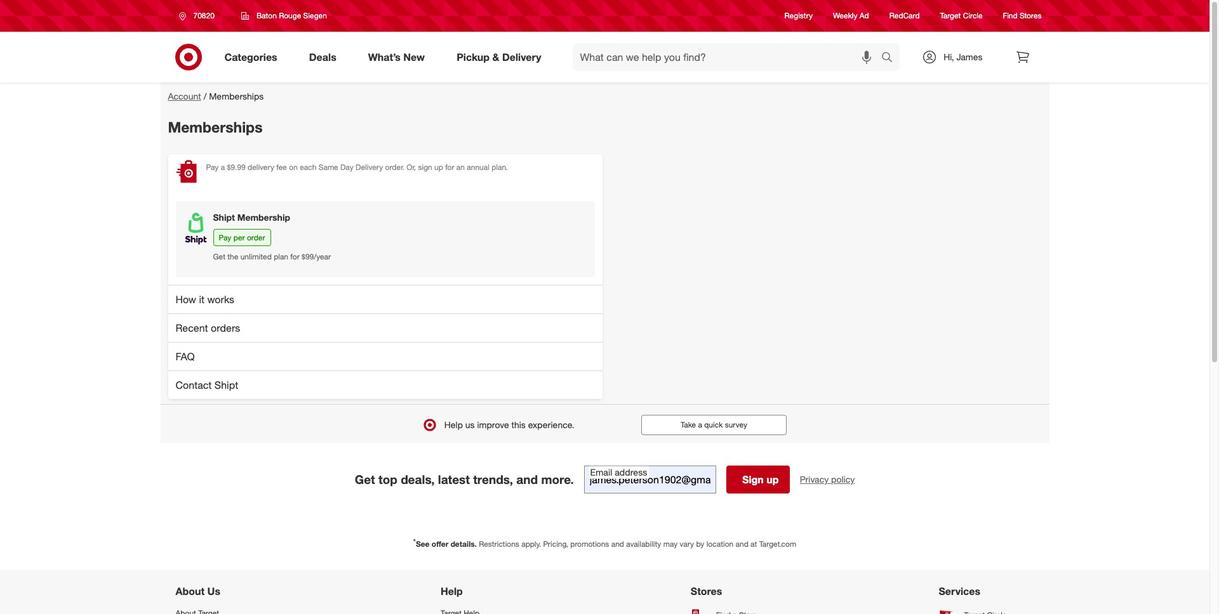 Task type: locate. For each thing, give the bounding box(es) containing it.
1 vertical spatial stores
[[691, 586, 723, 598]]

1 horizontal spatial delivery
[[502, 51, 542, 63]]

target.com
[[760, 540, 797, 549]]

get for get the unlimited plan for $99/year
[[213, 252, 226, 262]]

sign
[[418, 162, 432, 172]]

siegen
[[303, 11, 327, 20]]

location
[[707, 540, 734, 549]]

privacy
[[800, 474, 829, 485]]

the
[[228, 252, 238, 262]]

categories
[[225, 51, 277, 63]]

search
[[876, 52, 907, 65]]

stores
[[1020, 11, 1042, 21], [691, 586, 723, 598]]

get left the at top
[[213, 252, 226, 262]]

survey
[[725, 420, 748, 430]]

1 vertical spatial pay
[[219, 233, 231, 242]]

get left the top
[[355, 473, 375, 487]]

new
[[404, 51, 425, 63]]

at
[[751, 540, 758, 549]]

us
[[466, 420, 475, 431]]

stores right the "find" in the top right of the page
[[1020, 11, 1042, 21]]

1 horizontal spatial up
[[767, 474, 779, 487]]

and left more.
[[517, 473, 538, 487]]

categories link
[[214, 43, 293, 71]]

2 horizontal spatial and
[[736, 540, 749, 549]]

vary
[[680, 540, 694, 549]]

shipt right contact
[[215, 379, 238, 392]]

contact
[[176, 379, 212, 392]]

stores down by
[[691, 586, 723, 598]]

1 vertical spatial a
[[699, 420, 703, 430]]

pay for pay a $9.99 delivery fee on each same day delivery order. or, sign up for an annual plan.
[[206, 162, 219, 172]]

same
[[319, 162, 338, 172]]

0 vertical spatial help
[[445, 420, 463, 431]]

delivery right &
[[502, 51, 542, 63]]

help us improve this experience.
[[445, 420, 575, 431]]

1 vertical spatial up
[[767, 474, 779, 487]]

target circle link
[[941, 10, 983, 21]]

get for get top deals, latest trends, and more.
[[355, 473, 375, 487]]

take a quick survey button
[[642, 415, 787, 436]]

1 horizontal spatial for
[[445, 162, 455, 172]]

weekly
[[834, 11, 858, 21]]

take
[[681, 420, 696, 430]]

1 vertical spatial get
[[355, 473, 375, 487]]

1 vertical spatial shipt
[[215, 379, 238, 392]]

memberships right "/"
[[209, 91, 264, 102]]

a right take at right bottom
[[699, 420, 703, 430]]

for
[[445, 162, 455, 172], [291, 252, 300, 262]]

0 vertical spatial a
[[221, 162, 225, 172]]

privacy policy
[[800, 474, 855, 485]]

what's
[[368, 51, 401, 63]]

and left at
[[736, 540, 749, 549]]

pay
[[206, 162, 219, 172], [219, 233, 231, 242]]

redcard
[[890, 11, 920, 21]]

a inside 'button'
[[699, 420, 703, 430]]

account link
[[168, 91, 201, 102]]

deals,
[[401, 473, 435, 487]]

recent
[[176, 322, 208, 335]]

memberships down account / memberships
[[168, 118, 263, 136]]

delivery
[[248, 162, 274, 172]]

What can we help you find? suggestions appear below search field
[[573, 43, 885, 71]]

0 vertical spatial memberships
[[209, 91, 264, 102]]

search button
[[876, 43, 907, 74]]

1 vertical spatial for
[[291, 252, 300, 262]]

0 horizontal spatial a
[[221, 162, 225, 172]]

$99/year
[[302, 252, 331, 262]]

it
[[199, 293, 205, 306]]

how it works
[[176, 293, 234, 306]]

0 vertical spatial for
[[445, 162, 455, 172]]

baton
[[257, 11, 277, 20]]

&
[[493, 51, 500, 63]]

faq
[[176, 351, 195, 363]]

1 horizontal spatial get
[[355, 473, 375, 487]]

each
[[300, 162, 317, 172]]

orders
[[211, 322, 240, 335]]

0 horizontal spatial get
[[213, 252, 226, 262]]

sign
[[743, 474, 764, 487]]

0 vertical spatial pay
[[206, 162, 219, 172]]

pay per order
[[219, 233, 265, 242]]

help down offer
[[441, 586, 463, 598]]

redcard link
[[890, 10, 920, 21]]

recent orders link
[[168, 314, 603, 342]]

weekly ad
[[834, 11, 870, 21]]

up right sign on the bottom of the page
[[767, 474, 779, 487]]

contact shipt
[[176, 379, 238, 392]]

for right plan
[[291, 252, 300, 262]]

pay left "per"
[[219, 233, 231, 242]]

for left an
[[445, 162, 455, 172]]

and left availability
[[612, 540, 624, 549]]

1 vertical spatial memberships
[[168, 118, 263, 136]]

0 vertical spatial stores
[[1020, 11, 1042, 21]]

0 horizontal spatial up
[[435, 162, 443, 172]]

1 horizontal spatial a
[[699, 420, 703, 430]]

delivery
[[502, 51, 542, 63], [356, 162, 383, 172]]

experience.
[[528, 420, 575, 431]]

annual
[[467, 162, 490, 172]]

pay a $9.99 delivery fee on each same day delivery order. or, sign up for an annual plan.
[[206, 162, 508, 172]]

order
[[247, 233, 265, 242]]

shipt membership
[[213, 212, 290, 223]]

0 vertical spatial up
[[435, 162, 443, 172]]

per
[[234, 233, 245, 242]]

registry
[[785, 11, 813, 21]]

0 vertical spatial get
[[213, 252, 226, 262]]

on
[[289, 162, 298, 172]]

how
[[176, 293, 196, 306]]

shipt up "per"
[[213, 212, 235, 223]]

help left us at bottom
[[445, 420, 463, 431]]

shipt
[[213, 212, 235, 223], [215, 379, 238, 392]]

deals
[[309, 51, 337, 63]]

1 vertical spatial help
[[441, 586, 463, 598]]

a left $9.99
[[221, 162, 225, 172]]

pay left $9.99
[[206, 162, 219, 172]]

baton rouge siegen button
[[233, 4, 335, 27]]

None text field
[[584, 466, 716, 494]]

up inside button
[[767, 474, 779, 487]]

policy
[[832, 474, 855, 485]]

delivery right day
[[356, 162, 383, 172]]

up
[[435, 162, 443, 172], [767, 474, 779, 487]]

1 horizontal spatial stores
[[1020, 11, 1042, 21]]

0 horizontal spatial delivery
[[356, 162, 383, 172]]

0 horizontal spatial stores
[[691, 586, 723, 598]]

a for pay
[[221, 162, 225, 172]]

up right sign
[[435, 162, 443, 172]]

how it works button
[[168, 285, 603, 314]]

baton rouge siegen
[[257, 11, 327, 20]]

order.
[[385, 162, 405, 172]]



Task type: vqa. For each thing, say whether or not it's contained in the screenshot.
the "45"
no



Task type: describe. For each thing, give the bounding box(es) containing it.
pickup & delivery link
[[446, 43, 558, 71]]

details.
[[451, 540, 477, 549]]

plan.
[[492, 162, 508, 172]]

what's new link
[[358, 43, 441, 71]]

pay for pay per order
[[219, 233, 231, 242]]

day
[[341, 162, 354, 172]]

find stores link
[[1004, 10, 1042, 21]]

weekly ad link
[[834, 10, 870, 21]]

get the unlimited plan for $99/year
[[213, 252, 331, 262]]

plan
[[274, 252, 288, 262]]

trends,
[[473, 473, 513, 487]]

services
[[939, 586, 981, 598]]

* see offer details. restrictions apply. pricing, promotions and availability may vary by location and at target.com
[[414, 538, 797, 549]]

account / memberships
[[168, 91, 264, 102]]

contact shipt link
[[168, 371, 603, 400]]

circle
[[964, 11, 983, 21]]

/
[[204, 91, 207, 102]]

pickup & delivery
[[457, 51, 542, 63]]

0 horizontal spatial for
[[291, 252, 300, 262]]

find
[[1004, 11, 1018, 21]]

james
[[957, 51, 983, 62]]

70820 button
[[171, 4, 228, 27]]

about us
[[176, 586, 220, 598]]

ad
[[860, 11, 870, 21]]

top
[[379, 473, 398, 487]]

what's new
[[368, 51, 425, 63]]

faq link
[[168, 342, 603, 371]]

promotions
[[571, 540, 610, 549]]

improve
[[477, 420, 509, 431]]

get top deals, latest trends, and more.
[[355, 473, 574, 487]]

availability
[[627, 540, 662, 549]]

more.
[[542, 473, 574, 487]]

rouge
[[279, 11, 301, 20]]

$9.99
[[227, 162, 246, 172]]

a for take
[[699, 420, 703, 430]]

or,
[[407, 162, 416, 172]]

target circle
[[941, 11, 983, 21]]

quick
[[705, 420, 723, 430]]

70820
[[193, 11, 215, 20]]

hi, james
[[944, 51, 983, 62]]

this
[[512, 420, 526, 431]]

offer
[[432, 540, 449, 549]]

account
[[168, 91, 201, 102]]

hi,
[[944, 51, 955, 62]]

pricing,
[[543, 540, 569, 549]]

0 horizontal spatial and
[[517, 473, 538, 487]]

unlimited
[[241, 252, 272, 262]]

fee
[[276, 162, 287, 172]]

help for help us improve this experience.
[[445, 420, 463, 431]]

sign up
[[743, 474, 779, 487]]

sign up button
[[727, 466, 790, 494]]

apply.
[[522, 540, 541, 549]]

may
[[664, 540, 678, 549]]

privacy policy link
[[800, 474, 855, 487]]

0 vertical spatial delivery
[[502, 51, 542, 63]]

take a quick survey
[[681, 420, 748, 430]]

membership
[[238, 212, 290, 223]]

1 vertical spatial delivery
[[356, 162, 383, 172]]

1 horizontal spatial and
[[612, 540, 624, 549]]

restrictions
[[479, 540, 520, 549]]

*
[[414, 538, 416, 546]]

about
[[176, 586, 205, 598]]

recent orders
[[176, 322, 240, 335]]

target
[[941, 11, 961, 21]]

by
[[697, 540, 705, 549]]

help for help
[[441, 586, 463, 598]]

registry link
[[785, 10, 813, 21]]

us
[[207, 586, 220, 598]]

an
[[457, 162, 465, 172]]

0 vertical spatial shipt
[[213, 212, 235, 223]]

latest
[[438, 473, 470, 487]]

deals link
[[298, 43, 352, 71]]

see
[[416, 540, 430, 549]]

works
[[207, 293, 234, 306]]



